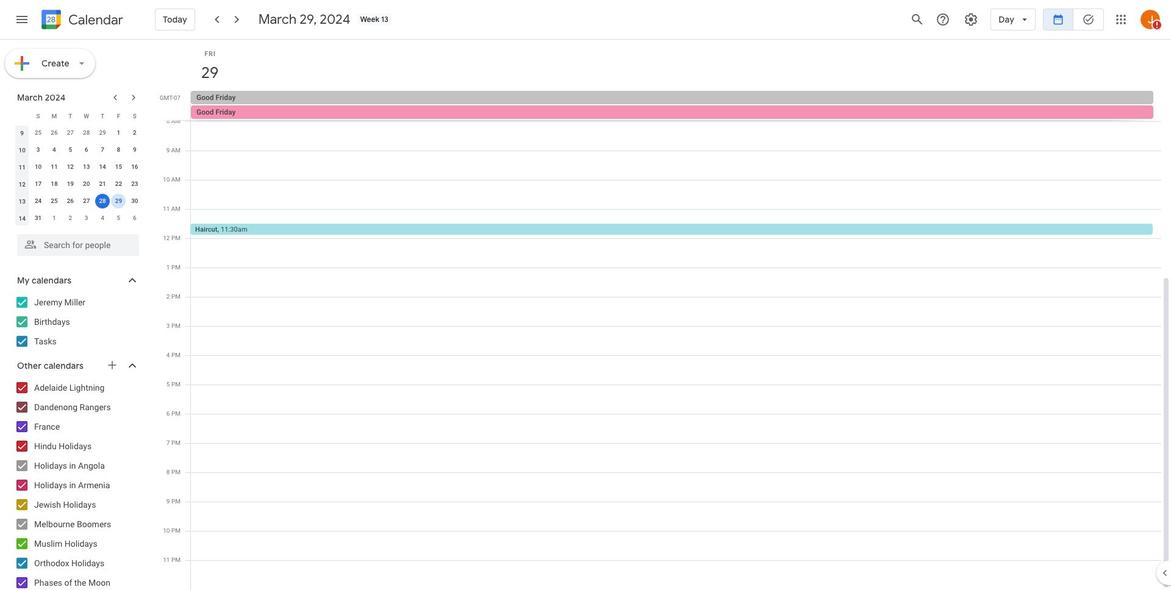 Task type: locate. For each thing, give the bounding box(es) containing it.
29 element
[[111, 194, 126, 209]]

heading inside the calendar "element"
[[66, 13, 123, 27]]

23 element
[[127, 177, 142, 192]]

april 6 element
[[127, 211, 142, 226]]

11 element
[[47, 160, 62, 174]]

20 element
[[79, 177, 94, 192]]

february 26 element
[[47, 126, 62, 140]]

april 3 element
[[79, 211, 94, 226]]

cell
[[191, 91, 1161, 120], [94, 193, 111, 210], [111, 193, 127, 210]]

friday, march 29 element
[[196, 59, 224, 87]]

april 4 element
[[95, 211, 110, 226]]

3 element
[[31, 143, 45, 157]]

heading
[[66, 13, 123, 27]]

17 element
[[31, 177, 45, 192]]

march 2024 grid
[[12, 107, 143, 227]]

my calendars list
[[2, 293, 151, 351]]

row
[[185, 91, 1171, 120], [14, 107, 143, 124], [14, 124, 143, 142], [14, 142, 143, 159], [14, 159, 143, 176], [14, 176, 143, 193], [14, 193, 143, 210], [14, 210, 143, 227]]

None search field
[[0, 229, 151, 256]]

column header
[[14, 107, 30, 124]]

13 element
[[79, 160, 94, 174]]

column header inside march 2024 grid
[[14, 107, 30, 124]]

8 element
[[111, 143, 126, 157]]

april 1 element
[[47, 211, 62, 226]]

31 element
[[31, 211, 45, 226]]

row group
[[14, 124, 143, 227]]

february 25 element
[[31, 126, 45, 140]]

26 element
[[63, 194, 78, 209]]

row group inside march 2024 grid
[[14, 124, 143, 227]]

grid
[[156, 40, 1171, 591]]



Task type: describe. For each thing, give the bounding box(es) containing it.
settings menu image
[[964, 12, 979, 27]]

16 element
[[127, 160, 142, 174]]

28, today element
[[95, 194, 110, 209]]

5 element
[[63, 143, 78, 157]]

19 element
[[63, 177, 78, 192]]

12 element
[[63, 160, 78, 174]]

22 element
[[111, 177, 126, 192]]

9 element
[[127, 143, 142, 157]]

4 element
[[47, 143, 62, 157]]

february 29 element
[[95, 126, 110, 140]]

april 5 element
[[111, 211, 126, 226]]

april 2 element
[[63, 211, 78, 226]]

2 element
[[127, 126, 142, 140]]

calendar element
[[39, 7, 123, 34]]

14 element
[[95, 160, 110, 174]]

18 element
[[47, 177, 62, 192]]

21 element
[[95, 177, 110, 192]]

10 element
[[31, 160, 45, 174]]

7 element
[[95, 143, 110, 157]]

30 element
[[127, 194, 142, 209]]

6 element
[[79, 143, 94, 157]]

1 element
[[111, 126, 126, 140]]

february 28 element
[[79, 126, 94, 140]]

15 element
[[111, 160, 126, 174]]

add other calendars image
[[106, 359, 118, 372]]

main drawer image
[[15, 12, 29, 27]]

february 27 element
[[63, 126, 78, 140]]

other calendars list
[[2, 378, 151, 591]]

Search for people text field
[[24, 234, 132, 256]]

27 element
[[79, 194, 94, 209]]

24 element
[[31, 194, 45, 209]]

25 element
[[47, 194, 62, 209]]



Task type: vqa. For each thing, say whether or not it's contained in the screenshot.
the February 28 element
yes



